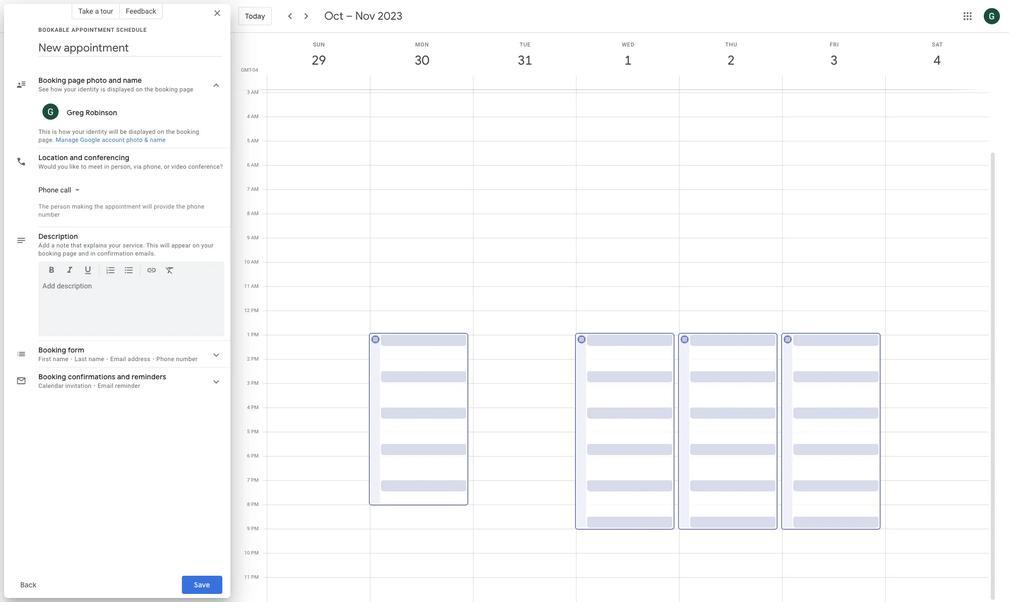 Task type: locate. For each thing, give the bounding box(es) containing it.
pm down 4 pm
[[251, 429, 259, 435]]

on inside booking page photo and name see how your identity is displayed on the booking page
[[136, 86, 143, 93]]

description
[[38, 232, 78, 241]]

31 column header
[[473, 33, 577, 89]]

grid containing 29
[[234, 20, 997, 602]]

1 7 from the top
[[247, 186, 250, 192]]

am for 9 am
[[251, 235, 259, 241]]

1 horizontal spatial photo
[[126, 136, 143, 144]]

9 for 9 am
[[247, 235, 250, 241]]

email left address
[[110, 356, 126, 363]]

photo inside booking page photo and name see how your identity is displayed on the booking page
[[87, 76, 107, 85]]

1 vertical spatial 8
[[247, 502, 250, 507]]

0 vertical spatial 11
[[244, 284, 250, 289]]

1 vertical spatial 11
[[244, 575, 250, 580]]

would
[[38, 163, 56, 170]]

2 down "thu" at right top
[[727, 52, 734, 69]]

1 vertical spatial is
[[52, 128, 57, 135]]

booking
[[38, 76, 66, 85], [38, 346, 66, 355], [38, 372, 66, 382]]

2 booking from the top
[[38, 346, 66, 355]]

pm for 8 pm
[[251, 502, 259, 507]]

0 vertical spatial booking
[[38, 76, 66, 85]]

Description text field
[[42, 282, 220, 333]]

a inside button
[[95, 7, 99, 15]]

am down the 8 am
[[251, 235, 259, 241]]

0 vertical spatial 9
[[247, 235, 250, 241]]

0 horizontal spatial 2
[[247, 356, 250, 362]]

6
[[247, 162, 250, 168], [247, 453, 250, 459]]

in
[[104, 163, 109, 170], [90, 250, 96, 257]]

email for email address
[[110, 356, 126, 363]]

0 vertical spatial photo
[[87, 76, 107, 85]]

0 vertical spatial 4
[[933, 52, 940, 69]]

1 pm
[[247, 332, 259, 338]]

0 vertical spatial displayed
[[107, 86, 134, 93]]

pm up 9 pm
[[251, 502, 259, 507]]

manage
[[56, 136, 79, 144]]

phone inside dropdown button
[[38, 186, 58, 194]]

1 horizontal spatial a
[[95, 7, 99, 15]]

4 cell from the left
[[575, 20, 680, 602]]

the
[[38, 203, 49, 210]]

9 pm from the top
[[251, 502, 259, 507]]

booking up calendar
[[38, 372, 66, 382]]

3 pm from the top
[[251, 356, 259, 362]]

booking inside description add a note that explains your service. this will appear on your booking page and in confirmation emails.
[[38, 250, 61, 257]]

am down 9 am
[[251, 259, 259, 265]]

booking inside booking page photo and name see how your identity is displayed on the booking page
[[155, 86, 178, 93]]

and inside booking page photo and name see how your identity is displayed on the booking page
[[109, 76, 121, 85]]

be
[[120, 128, 127, 135]]

1 vertical spatial 7
[[247, 478, 250, 483]]

am down the 4 am
[[251, 138, 259, 144]]

0 horizontal spatial will
[[109, 128, 118, 135]]

5 pm from the top
[[251, 405, 259, 410]]

2 pm
[[247, 356, 259, 362]]

0 vertical spatial phone
[[38, 186, 58, 194]]

number
[[38, 211, 60, 218], [176, 356, 198, 363]]

3 cell from the left
[[474, 20, 577, 602]]

displayed up &
[[129, 128, 156, 135]]

3 down fri
[[830, 52, 837, 69]]

bookable
[[38, 27, 70, 33]]

1 horizontal spatial this
[[146, 242, 158, 249]]

1 horizontal spatial 2
[[727, 52, 734, 69]]

1 vertical spatial 5
[[247, 429, 250, 435]]

1 down 12
[[247, 332, 250, 338]]

9 up 10 pm
[[247, 526, 250, 532]]

4 pm
[[247, 405, 259, 410]]

1 horizontal spatial on
[[157, 128, 164, 135]]

appointment
[[71, 27, 114, 33]]

2 down 1 pm
[[247, 356, 250, 362]]

making
[[72, 203, 93, 210]]

9
[[247, 235, 250, 241], [247, 526, 250, 532]]

will left provide
[[142, 203, 152, 210]]

2 horizontal spatial on
[[193, 242, 200, 249]]

4 for 4 am
[[247, 114, 250, 119]]

0 horizontal spatial phone
[[38, 186, 58, 194]]

am for 5 am
[[251, 138, 259, 144]]

phone for phone number
[[156, 356, 174, 363]]

meet
[[88, 163, 103, 170]]

your up 'greg'
[[64, 86, 76, 93]]

am for 8 am
[[251, 211, 259, 216]]

sat 4
[[932, 41, 943, 69]]

appointment
[[105, 203, 141, 210]]

name right &
[[150, 136, 166, 144]]

how right see
[[51, 86, 62, 93]]

will inside the person making the appointment will provide the phone number
[[142, 203, 152, 210]]

and down that
[[78, 250, 89, 257]]

pm down 9 pm
[[251, 550, 259, 556]]

1 down wed at the right top
[[624, 52, 631, 69]]

5 down 4 pm
[[247, 429, 250, 435]]

0 vertical spatial booking
[[155, 86, 178, 93]]

will inside this is how your identity will be displayed on the booking page.
[[109, 128, 118, 135]]

on inside description add a note that explains your service. this will appear on your booking page and in confirmation emails.
[[193, 242, 200, 249]]

8 am from the top
[[251, 259, 259, 265]]

04
[[253, 67, 258, 73]]

0 vertical spatial 7
[[247, 186, 250, 192]]

this up page.
[[38, 128, 51, 135]]

3 column header
[[782, 33, 886, 89]]

–
[[346, 9, 353, 23]]

1 vertical spatial 10
[[244, 550, 250, 556]]

1 vertical spatial displayed
[[129, 128, 156, 135]]

8 pm
[[247, 502, 259, 507]]

identity up "google"
[[86, 128, 107, 135]]

4 up 5 pm at bottom
[[247, 405, 250, 410]]

phone left call
[[38, 186, 58, 194]]

1 horizontal spatial phone
[[156, 356, 174, 363]]

pm up 5 pm at bottom
[[251, 405, 259, 410]]

0 vertical spatial on
[[136, 86, 143, 93]]

11 up 12
[[244, 284, 250, 289]]

6 am from the top
[[251, 211, 259, 216]]

identity up greg robinson
[[78, 86, 99, 93]]

1 vertical spatial in
[[90, 250, 96, 257]]

1 vertical spatial page
[[179, 86, 193, 93]]

schedule
[[116, 27, 147, 33]]

7 am from the top
[[251, 235, 259, 241]]

pm for 9 pm
[[251, 526, 259, 532]]

the right making
[[94, 203, 103, 210]]

and up reminder
[[117, 372, 130, 382]]

1 vertical spatial 2
[[247, 356, 250, 362]]

0 horizontal spatial is
[[52, 128, 57, 135]]

5
[[247, 138, 250, 144], [247, 429, 250, 435]]

your right the appear
[[201, 242, 214, 249]]

0 vertical spatial a
[[95, 7, 99, 15]]

email
[[110, 356, 126, 363], [98, 383, 113, 390]]

1 booking from the top
[[38, 76, 66, 85]]

pm down "6 pm" at the bottom left
[[251, 478, 259, 483]]

7
[[247, 186, 250, 192], [247, 478, 250, 483]]

6 down 5 am at the top left
[[247, 162, 250, 168]]

bold image
[[46, 265, 57, 277]]

2 7 from the top
[[247, 478, 250, 483]]

2 6 from the top
[[247, 453, 250, 459]]

phone up 'reminders'
[[156, 356, 174, 363]]

name down add title text box
[[123, 76, 142, 85]]

12 pm from the top
[[251, 575, 259, 580]]

2 vertical spatial on
[[193, 242, 200, 249]]

1 vertical spatial this
[[146, 242, 158, 249]]

booking up 'first name'
[[38, 346, 66, 355]]

number inside the person making the appointment will provide the phone number
[[38, 211, 60, 218]]

10 up the 11 pm
[[244, 550, 250, 556]]

phone number
[[156, 356, 198, 363]]

0 vertical spatial page
[[68, 76, 85, 85]]

1 pm from the top
[[251, 308, 259, 313]]

4 down 3 am
[[247, 114, 250, 119]]

10 up 11 am
[[244, 259, 250, 265]]

2 inside thu 2
[[727, 52, 734, 69]]

1 vertical spatial photo
[[126, 136, 143, 144]]

1 vertical spatial email
[[98, 383, 113, 390]]

on
[[136, 86, 143, 93], [157, 128, 164, 135], [193, 242, 200, 249]]

7 for 7 am
[[247, 186, 250, 192]]

row
[[263, 20, 989, 602]]

and
[[109, 76, 121, 85], [70, 153, 82, 162], [78, 250, 89, 257], [117, 372, 130, 382]]

first name
[[38, 356, 69, 363]]

2 horizontal spatial will
[[160, 242, 170, 249]]

1 6 from the top
[[247, 162, 250, 168]]

8 down 7 am
[[247, 211, 250, 216]]

formatting options toolbar
[[38, 262, 224, 283]]

am down 5 am at the top left
[[251, 162, 259, 168]]

in inside description add a note that explains your service. this will appear on your booking page and in confirmation emails.
[[90, 250, 96, 257]]

and up robinson
[[109, 76, 121, 85]]

1 vertical spatial booking
[[177, 128, 199, 135]]

calendar invitation
[[38, 383, 92, 390]]

5 down the 4 am
[[247, 138, 250, 144]]

0 vertical spatial 2
[[727, 52, 734, 69]]

pm up 7 pm
[[251, 453, 259, 459]]

7 pm from the top
[[251, 453, 259, 459]]

0 horizontal spatial number
[[38, 211, 60, 218]]

first
[[38, 356, 51, 363]]

and up like
[[70, 153, 82, 162]]

manage google account photo & name link
[[56, 136, 166, 144]]

4 for 4 pm
[[247, 405, 250, 410]]

pm down the 8 pm
[[251, 526, 259, 532]]

1 horizontal spatial in
[[104, 163, 109, 170]]

tour
[[101, 7, 113, 15]]

3
[[830, 52, 837, 69], [247, 89, 250, 95], [247, 381, 250, 386]]

7 up the 8 am
[[247, 186, 250, 192]]

0 vertical spatial 6
[[247, 162, 250, 168]]

0 horizontal spatial on
[[136, 86, 143, 93]]

photo up robinson
[[87, 76, 107, 85]]

2 8 from the top
[[247, 502, 250, 507]]

displayed
[[107, 86, 134, 93], [129, 128, 156, 135]]

1 horizontal spatial number
[[176, 356, 198, 363]]

0 vertical spatial 3
[[830, 52, 837, 69]]

am
[[251, 89, 259, 95], [251, 114, 259, 119], [251, 138, 259, 144], [251, 162, 259, 168], [251, 186, 259, 192], [251, 211, 259, 216], [251, 235, 259, 241], [251, 259, 259, 265], [251, 284, 259, 289]]

photo left &
[[126, 136, 143, 144]]

0 vertical spatial 8
[[247, 211, 250, 216]]

2 pm from the top
[[251, 332, 259, 338]]

2 10 from the top
[[244, 550, 250, 556]]

1 am from the top
[[251, 89, 259, 95]]

am down 04
[[251, 89, 259, 95]]

saturday, november 4 element
[[926, 49, 949, 72]]

add
[[38, 242, 50, 249]]

in down conferencing
[[104, 163, 109, 170]]

0 vertical spatial how
[[51, 86, 62, 93]]

2 am from the top
[[251, 114, 259, 119]]

2 vertical spatial booking
[[38, 250, 61, 257]]

1 5 from the top
[[247, 138, 250, 144]]

0 vertical spatial email
[[110, 356, 126, 363]]

11 for 11 pm
[[244, 575, 250, 580]]

booking up see
[[38, 76, 66, 85]]

identity inside booking page photo and name see how your identity is displayed on the booking page
[[78, 86, 99, 93]]

3 am from the top
[[251, 138, 259, 144]]

8 pm from the top
[[251, 478, 259, 483]]

10
[[244, 259, 250, 265], [244, 550, 250, 556]]

explains
[[84, 242, 107, 249]]

am for 11 am
[[251, 284, 259, 289]]

1 vertical spatial how
[[59, 128, 71, 135]]

0 vertical spatial is
[[101, 86, 105, 93]]

email reminder
[[98, 383, 140, 390]]

pm up 3 pm
[[251, 356, 259, 362]]

feedback button
[[120, 3, 163, 19]]

pm up 2 pm
[[251, 332, 259, 338]]

3 down gmt-04
[[247, 89, 250, 95]]

is up page.
[[52, 128, 57, 135]]

0 horizontal spatial in
[[90, 250, 96, 257]]

2 cell from the left
[[369, 20, 474, 602]]

will up account
[[109, 128, 118, 135]]

pm down 10 pm
[[251, 575, 259, 580]]

6 for 6 pm
[[247, 453, 250, 459]]

thu
[[725, 41, 738, 48]]

1 9 from the top
[[247, 235, 250, 241]]

pm up 4 pm
[[251, 381, 259, 386]]

2 vertical spatial will
[[160, 242, 170, 249]]

gmt-
[[241, 67, 253, 73]]

0 horizontal spatial this
[[38, 128, 51, 135]]

1 vertical spatial 1
[[247, 332, 250, 338]]

today button
[[239, 4, 272, 28]]

this up emails.
[[146, 242, 158, 249]]

location and conferencing would you like to meet in person, via phone, or video conference?
[[38, 153, 223, 170]]

number right address
[[176, 356, 198, 363]]

your
[[64, 86, 76, 93], [72, 128, 85, 135], [109, 242, 121, 249], [201, 242, 214, 249]]

9 am from the top
[[251, 284, 259, 289]]

am up the "12 pm"
[[251, 284, 259, 289]]

how inside this is how your identity will be displayed on the booking page.
[[59, 128, 71, 135]]

is up robinson
[[101, 86, 105, 93]]

the down add title text box
[[145, 86, 154, 93]]

6 up 7 pm
[[247, 453, 250, 459]]

1
[[624, 52, 631, 69], [247, 332, 250, 338]]

name inside booking page photo and name see how your identity is displayed on the booking page
[[123, 76, 142, 85]]

2 5 from the top
[[247, 429, 250, 435]]

am for 10 am
[[251, 259, 259, 265]]

1 vertical spatial 4
[[247, 114, 250, 119]]

in down explains
[[90, 250, 96, 257]]

your up manage at the left top of page
[[72, 128, 85, 135]]

grid
[[234, 20, 997, 602]]

page
[[68, 76, 85, 85], [179, 86, 193, 93], [63, 250, 77, 257]]

1 horizontal spatial will
[[142, 203, 152, 210]]

email for email reminder
[[98, 383, 113, 390]]

reminder
[[115, 383, 140, 390]]

0 vertical spatial 5
[[247, 138, 250, 144]]

will for identity
[[109, 128, 118, 135]]

will
[[109, 128, 118, 135], [142, 203, 152, 210], [160, 242, 170, 249]]

8 down 7 pm
[[247, 502, 250, 507]]

tuesday, october 31 element
[[513, 49, 537, 72]]

nov
[[355, 9, 375, 23]]

will left the appear
[[160, 242, 170, 249]]

number down "the"
[[38, 211, 60, 218]]

2 9 from the top
[[247, 526, 250, 532]]

booking confirmations and reminders
[[38, 372, 166, 382]]

page inside description add a note that explains your service. this will appear on your booking page and in confirmation emails.
[[63, 250, 77, 257]]

booking inside booking page photo and name see how your identity is displayed on the booking page
[[38, 76, 66, 85]]

1 vertical spatial on
[[157, 128, 164, 135]]

1 vertical spatial 6
[[247, 453, 250, 459]]

4 am from the top
[[251, 162, 259, 168]]

7 down "6 pm" at the bottom left
[[247, 478, 250, 483]]

pm right 12
[[251, 308, 259, 313]]

0 vertical spatial in
[[104, 163, 109, 170]]

1 vertical spatial identity
[[86, 128, 107, 135]]

phone for phone call
[[38, 186, 58, 194]]

1 horizontal spatial is
[[101, 86, 105, 93]]

pm for 5 pm
[[251, 429, 259, 435]]

am down 3 am
[[251, 114, 259, 119]]

4 down sat
[[933, 52, 940, 69]]

1 horizontal spatial 1
[[624, 52, 631, 69]]

pm for 10 pm
[[251, 550, 259, 556]]

0 vertical spatial 1
[[624, 52, 631, 69]]

1 vertical spatial 9
[[247, 526, 250, 532]]

your inside booking page photo and name see how your identity is displayed on the booking page
[[64, 86, 76, 93]]

displayed up robinson
[[107, 86, 134, 93]]

cell
[[267, 20, 370, 602], [369, 20, 474, 602], [474, 20, 577, 602], [575, 20, 680, 602], [678, 20, 783, 602], [781, 20, 886, 602], [886, 20, 989, 602]]

2
[[727, 52, 734, 69], [247, 356, 250, 362]]

0 vertical spatial will
[[109, 128, 118, 135]]

0 horizontal spatial photo
[[87, 76, 107, 85]]

a
[[95, 7, 99, 15], [51, 242, 55, 249]]

this inside description add a note that explains your service. this will appear on your booking page and in confirmation emails.
[[146, 242, 158, 249]]

am down 6 am
[[251, 186, 259, 192]]

the
[[145, 86, 154, 93], [166, 128, 175, 135], [94, 203, 103, 210], [176, 203, 185, 210]]

4 inside sat 4
[[933, 52, 940, 69]]

conferencing
[[84, 153, 129, 162]]

google
[[80, 136, 100, 144]]

2 11 from the top
[[244, 575, 250, 580]]

will inside description add a note that explains your service. this will appear on your booking page and in confirmation emails.
[[160, 242, 170, 249]]

note
[[56, 242, 69, 249]]

am down 7 am
[[251, 211, 259, 216]]

0 horizontal spatial a
[[51, 242, 55, 249]]

5 cell from the left
[[678, 20, 783, 602]]

2 vertical spatial booking
[[38, 372, 66, 382]]

and inside the location and conferencing would you like to meet in person, via phone, or video conference?
[[70, 153, 82, 162]]

10 pm from the top
[[251, 526, 259, 532]]

the up 'or'
[[166, 128, 175, 135]]

today
[[245, 12, 265, 21]]

11 down 10 pm
[[244, 575, 250, 580]]

email down booking confirmations and reminders
[[98, 383, 113, 390]]

4 pm from the top
[[251, 381, 259, 386]]

booking for booking form
[[38, 346, 66, 355]]

how
[[51, 86, 62, 93], [59, 128, 71, 135]]

you
[[58, 163, 68, 170]]

booking page photo and name see how your identity is displayed on the booking page
[[38, 76, 193, 93]]

on up 'or'
[[157, 128, 164, 135]]

0 vertical spatial identity
[[78, 86, 99, 93]]

2 vertical spatial 3
[[247, 381, 250, 386]]

11 pm from the top
[[251, 550, 259, 556]]

1 column header
[[576, 33, 680, 89]]

phone call
[[38, 186, 71, 194]]

1 vertical spatial booking
[[38, 346, 66, 355]]

1 vertical spatial 3
[[247, 89, 250, 95]]

2023
[[378, 9, 402, 23]]

1 vertical spatial will
[[142, 203, 152, 210]]

3 booking from the top
[[38, 372, 66, 382]]

0 vertical spatial this
[[38, 128, 51, 135]]

1 vertical spatial phone
[[156, 356, 174, 363]]

9 up the 10 am
[[247, 235, 250, 241]]

reminders
[[132, 372, 166, 382]]

2 vertical spatial 4
[[247, 405, 250, 410]]

a left tour
[[95, 7, 99, 15]]

person,
[[111, 163, 132, 170]]

booking form
[[38, 346, 84, 355]]

or
[[164, 163, 170, 170]]

5 am from the top
[[251, 186, 259, 192]]

gmt-04
[[241, 67, 258, 73]]

3 am
[[247, 89, 259, 95]]

0 horizontal spatial 1
[[247, 332, 250, 338]]

5 for 5 am
[[247, 138, 250, 144]]

3 up 4 pm
[[247, 381, 250, 386]]

a right the add
[[51, 242, 55, 249]]

1 11 from the top
[[244, 284, 250, 289]]

1 10 from the top
[[244, 259, 250, 265]]

4 am
[[247, 114, 259, 119]]

1 vertical spatial a
[[51, 242, 55, 249]]

on right the appear
[[193, 242, 200, 249]]

0 vertical spatial 10
[[244, 259, 250, 265]]

2 vertical spatial page
[[63, 250, 77, 257]]

on for that
[[193, 242, 200, 249]]

on down add title text box
[[136, 86, 143, 93]]

how up manage at the left top of page
[[59, 128, 71, 135]]

3 for 3 am
[[247, 89, 250, 95]]

insert link image
[[147, 265, 157, 277]]

6 pm from the top
[[251, 429, 259, 435]]

1 8 from the top
[[247, 211, 250, 216]]

name right last
[[89, 356, 104, 363]]

0 vertical spatial number
[[38, 211, 60, 218]]



Task type: vqa. For each thing, say whether or not it's contained in the screenshot.
5 Element
no



Task type: describe. For each thing, give the bounding box(es) containing it.
and inside description add a note that explains your service. this will appear on your booking page and in confirmation emails.
[[78, 250, 89, 257]]

bulleted list image
[[124, 265, 134, 277]]

greg
[[67, 108, 84, 117]]

how inside booking page photo and name see how your identity is displayed on the booking page
[[51, 86, 62, 93]]

oct – nov 2023
[[324, 9, 402, 23]]

am for 6 am
[[251, 162, 259, 168]]

fri 3
[[830, 41, 839, 69]]

11 for 11 am
[[244, 284, 250, 289]]

displayed inside this is how your identity will be displayed on the booking page.
[[129, 128, 156, 135]]

emails.
[[135, 250, 156, 257]]

6 for 6 am
[[247, 162, 250, 168]]

6 cell from the left
[[781, 20, 886, 602]]

mon 30
[[414, 41, 429, 69]]

12
[[244, 308, 250, 313]]

sat
[[932, 41, 943, 48]]

a inside description add a note that explains your service. this will appear on your booking page and in confirmation emails.
[[51, 242, 55, 249]]

pm for 1 pm
[[251, 332, 259, 338]]

will for appointment
[[142, 203, 152, 210]]

wed 1
[[622, 41, 635, 69]]

pm for 7 pm
[[251, 478, 259, 483]]

pm for 2 pm
[[251, 356, 259, 362]]

to
[[81, 163, 87, 170]]

is inside this is how your identity will be displayed on the booking page.
[[52, 128, 57, 135]]

via
[[134, 163, 142, 170]]

page for description
[[63, 250, 77, 257]]

oct
[[324, 9, 343, 23]]

confirmation
[[97, 250, 134, 257]]

pm for 3 pm
[[251, 381, 259, 386]]

take a tour
[[78, 7, 113, 15]]

italic image
[[65, 265, 75, 277]]

10 for 10 am
[[244, 259, 250, 265]]

30
[[414, 52, 429, 69]]

the person making the appointment will provide the phone number
[[38, 203, 204, 218]]

4 column header
[[885, 33, 989, 89]]

your inside this is how your identity will be displayed on the booking page.
[[72, 128, 85, 135]]

page.
[[38, 136, 54, 144]]

see
[[38, 86, 49, 93]]

address
[[128, 356, 150, 363]]

7 am
[[247, 186, 259, 192]]

the inside this is how your identity will be displayed on the booking page.
[[166, 128, 175, 135]]

10 am
[[244, 259, 259, 265]]

back
[[20, 581, 36, 590]]

phone
[[187, 203, 204, 210]]

30 column header
[[370, 33, 474, 89]]

this is how your identity will be displayed on the booking page.
[[38, 128, 199, 144]]

in inside the location and conferencing would you like to meet in person, via phone, or video conference?
[[104, 163, 109, 170]]

booking for that
[[38, 250, 61, 257]]

9 pm
[[247, 526, 259, 532]]

7 for 7 pm
[[247, 478, 250, 483]]

robinson
[[86, 108, 117, 117]]

provide
[[154, 203, 175, 210]]

6 pm
[[247, 453, 259, 459]]

am for 7 am
[[251, 186, 259, 192]]

take
[[78, 7, 93, 15]]

tue 31
[[517, 41, 532, 69]]

31
[[517, 52, 532, 69]]

the left phone
[[176, 203, 185, 210]]

booking inside this is how your identity will be displayed on the booking page.
[[177, 128, 199, 135]]

8 for 8 pm
[[247, 502, 250, 507]]

&
[[144, 136, 148, 144]]

thursday, november 2 element
[[720, 49, 743, 72]]

on for name
[[136, 86, 143, 93]]

remove formatting image
[[165, 265, 175, 277]]

11 pm
[[244, 575, 259, 580]]

1 vertical spatial number
[[176, 356, 198, 363]]

9 am
[[247, 235, 259, 241]]

thu 2
[[725, 41, 738, 69]]

2 column header
[[679, 33, 783, 89]]

the inside booking page photo and name see how your identity is displayed on the booking page
[[145, 86, 154, 93]]

underline image
[[83, 265, 93, 277]]

is inside booking page photo and name see how your identity is displayed on the booking page
[[101, 86, 105, 93]]

11 am
[[244, 284, 259, 289]]

sun 29
[[311, 41, 325, 69]]

12 pm
[[244, 308, 259, 313]]

booking for name
[[155, 86, 178, 93]]

wed
[[622, 41, 635, 48]]

8 for 8 am
[[247, 211, 250, 216]]

description add a note that explains your service. this will appear on your booking page and in confirmation emails.
[[38, 232, 214, 257]]

3 inside fri 3
[[830, 52, 837, 69]]

wednesday, november 1 element
[[617, 49, 640, 72]]

identity inside this is how your identity will be displayed on the booking page.
[[86, 128, 107, 135]]

person
[[51, 203, 70, 210]]

displayed inside booking page photo and name see how your identity is displayed on the booking page
[[107, 86, 134, 93]]

calendar
[[38, 383, 64, 390]]

phone call button
[[34, 181, 83, 199]]

tue
[[520, 41, 531, 48]]

8 am
[[247, 211, 259, 216]]

bookable appointment schedule
[[38, 27, 147, 33]]

29
[[311, 52, 325, 69]]

1 cell from the left
[[267, 20, 370, 602]]

pm for 6 pm
[[251, 453, 259, 459]]

am for 4 am
[[251, 114, 259, 119]]

10 for 10 pm
[[244, 550, 250, 556]]

5 am
[[247, 138, 259, 144]]

3 pm
[[247, 381, 259, 386]]

invitation
[[65, 383, 92, 390]]

booking for booking confirmations and reminders
[[38, 372, 66, 382]]

conference?
[[188, 163, 223, 170]]

9 for 9 pm
[[247, 526, 250, 532]]

5 pm
[[247, 429, 259, 435]]

greg robinson
[[67, 108, 117, 117]]

7 pm
[[247, 478, 259, 483]]

mon
[[415, 41, 429, 48]]

appear
[[171, 242, 191, 249]]

Add title text field
[[38, 40, 222, 56]]

confirmations
[[68, 372, 115, 382]]

this inside this is how your identity will be displayed on the booking page.
[[38, 128, 51, 135]]

pm for 4 pm
[[251, 405, 259, 410]]

sunday, october 29 element
[[307, 49, 331, 72]]

29 column header
[[267, 33, 370, 89]]

that
[[71, 242, 82, 249]]

numbered list image
[[106, 265, 116, 277]]

7 cell from the left
[[886, 20, 989, 602]]

5 for 5 pm
[[247, 429, 250, 435]]

page for booking
[[179, 86, 193, 93]]

friday, november 3 element
[[823, 49, 846, 72]]

last
[[75, 356, 87, 363]]

pm for 12 pm
[[251, 308, 259, 313]]

account
[[102, 136, 125, 144]]

pm for 11 pm
[[251, 575, 259, 580]]

1 inside wed 1
[[624, 52, 631, 69]]

6 am
[[247, 162, 259, 168]]

10 pm
[[244, 550, 259, 556]]

email address
[[110, 356, 150, 363]]

monday, october 30 element
[[410, 49, 434, 72]]

like
[[70, 163, 79, 170]]

service.
[[123, 242, 145, 249]]

your up confirmation at the top left of page
[[109, 242, 121, 249]]

back button
[[12, 573, 44, 597]]

feedback
[[126, 7, 156, 15]]

sun
[[313, 41, 325, 48]]

on inside this is how your identity will be displayed on the booking page.
[[157, 128, 164, 135]]

3 for 3 pm
[[247, 381, 250, 386]]

booking for booking page photo and name see how your identity is displayed on the booking page
[[38, 76, 66, 85]]

name down "booking form"
[[53, 356, 69, 363]]

phone,
[[143, 163, 162, 170]]

am for 3 am
[[251, 89, 259, 95]]



